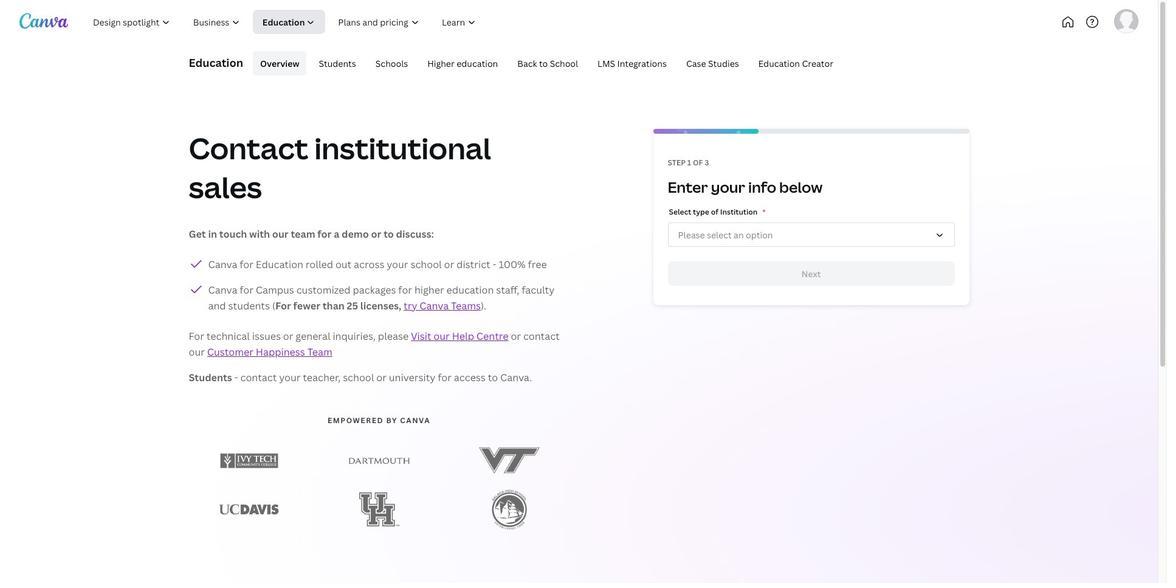 Task type: vqa. For each thing, say whether or not it's contained in the screenshot.
Letterheads
no



Task type: describe. For each thing, give the bounding box(es) containing it.
university of houston image
[[359, 484, 399, 536]]

dartmouth image
[[349, 451, 410, 471]]

balboa high school image
[[489, 489, 529, 531]]



Task type: locate. For each thing, give the bounding box(es) containing it.
virginia tech image
[[479, 433, 540, 489]]

top level navigation element
[[83, 10, 528, 34]]

menu bar
[[248, 51, 841, 75]]



